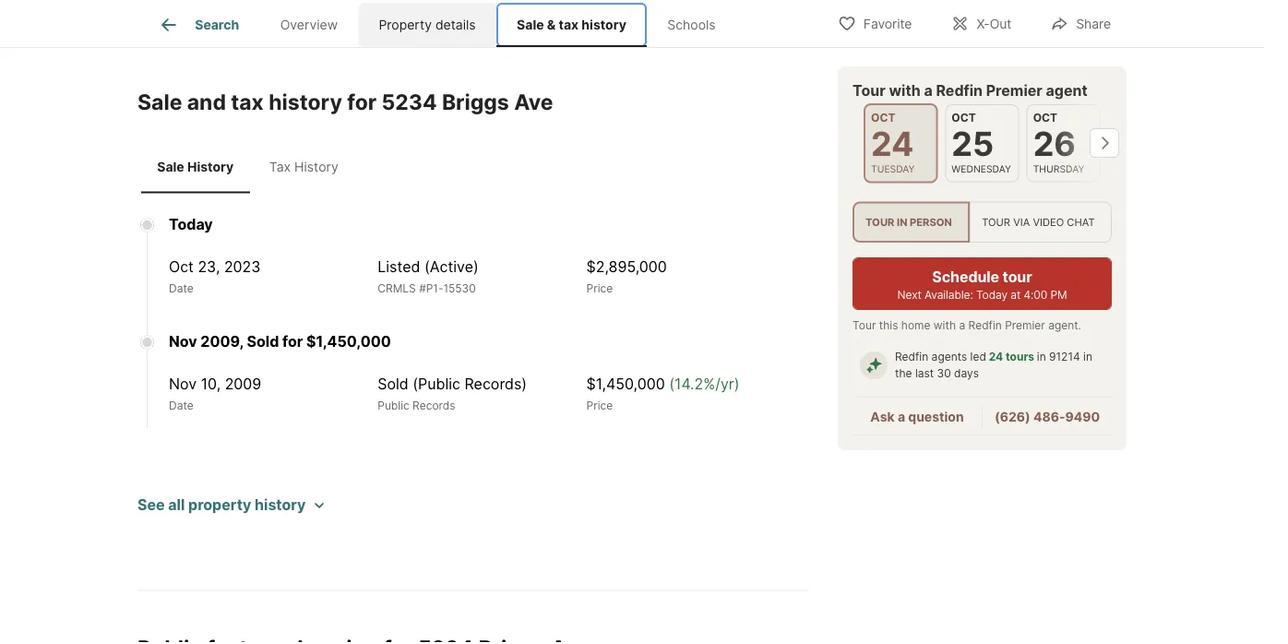 Task type: locate. For each thing, give the bounding box(es) containing it.
2 nov from the top
[[169, 375, 197, 393]]

list box
[[853, 202, 1112, 243]]

2009,
[[201, 333, 243, 351]]

history right property
[[255, 496, 306, 514]]

24 inside oct 24 tuesday
[[871, 124, 914, 164]]

in right the 91214
[[1083, 350, 1092, 364]]

2 tab list from the top
[[137, 140, 362, 193]]

2 horizontal spatial a
[[959, 319, 965, 332]]

details
[[435, 17, 476, 33]]

schools tab
[[647, 3, 736, 47]]

history inside 'dropdown button'
[[255, 496, 306, 514]]

for right 2009,
[[282, 333, 303, 351]]

0 vertical spatial 24
[[871, 124, 914, 164]]

0 vertical spatial $1,450,000
[[306, 333, 391, 351]]

2 history from the left
[[294, 159, 338, 174]]

(626) 486-9490 link
[[995, 409, 1100, 425]]

2 price from the top
[[586, 399, 613, 412]]

share
[[1076, 16, 1111, 32]]

oct up tuesday
[[871, 111, 895, 125]]

history for sale history
[[187, 159, 234, 174]]

history
[[187, 159, 234, 174], [294, 159, 338, 174]]

tab list for x-out button
[[137, 0, 751, 47]]

with right home
[[934, 319, 956, 332]]

tour for tour via video chat
[[982, 216, 1010, 228]]

history
[[582, 17, 626, 33], [269, 89, 342, 114], [255, 496, 306, 514]]

oct for 25
[[952, 111, 976, 125]]

tab list containing sale history
[[137, 140, 362, 193]]

tax
[[269, 159, 291, 174]]

tour this home with a redfin premier agent.
[[853, 319, 1081, 332]]

0 horizontal spatial sold
[[247, 333, 279, 351]]

premier
[[986, 81, 1043, 99], [1005, 319, 1045, 332]]

1 horizontal spatial today
[[976, 288, 1008, 301]]

$2,895,000
[[586, 258, 667, 276]]

history inside sale history tab
[[187, 159, 234, 174]]

days
[[954, 367, 979, 380]]

tab list
[[137, 0, 751, 47], [137, 140, 362, 193]]

0 vertical spatial sale
[[517, 17, 544, 33]]

with
[[889, 81, 921, 99], [934, 319, 956, 332]]

nov 10, 2009 date
[[169, 375, 261, 412]]

tax right and
[[231, 89, 264, 114]]

1 horizontal spatial in
[[1037, 350, 1046, 364]]

history for and
[[269, 89, 342, 114]]

in right tours
[[1037, 350, 1046, 364]]

tour left this
[[853, 319, 876, 332]]

0 vertical spatial history
[[582, 17, 626, 33]]

2 vertical spatial redfin
[[895, 350, 928, 364]]

tab list containing search
[[137, 0, 751, 47]]

1 vertical spatial price
[[586, 399, 613, 412]]

see all property history button
[[137, 494, 324, 516]]

1 vertical spatial history
[[269, 89, 342, 114]]

redfin up 25
[[936, 81, 983, 99]]

tax right &
[[559, 17, 579, 33]]

premier left the 'agent'
[[986, 81, 1043, 99]]

redfin up "redfin agents led 24 tours in 91214"
[[968, 319, 1002, 332]]

4:00
[[1024, 288, 1047, 301]]

1 vertical spatial sale
[[137, 89, 182, 114]]

0 horizontal spatial tax
[[231, 89, 264, 114]]

with up oct 24 tuesday at right top
[[889, 81, 921, 99]]

1 vertical spatial date
[[169, 399, 193, 412]]

0 vertical spatial tax
[[559, 17, 579, 33]]

None button
[[864, 103, 938, 183], [945, 104, 1019, 182], [1027, 104, 1101, 182], [864, 103, 938, 183], [945, 104, 1019, 182], [1027, 104, 1101, 182]]

tax inside tab
[[559, 17, 579, 33]]

nov left 2009,
[[169, 333, 197, 351]]

history down and
[[187, 159, 234, 174]]

$1,450,000 down crmls
[[306, 333, 391, 351]]

tax for &
[[559, 17, 579, 33]]

1 tab list from the top
[[137, 0, 751, 47]]

nov
[[169, 333, 197, 351], [169, 375, 197, 393]]

0 vertical spatial redfin
[[936, 81, 983, 99]]

via
[[1013, 216, 1030, 228]]

2 date from the top
[[169, 399, 193, 412]]

oct inside oct 25 wednesday
[[952, 111, 976, 125]]

history up tax history
[[269, 89, 342, 114]]

2 vertical spatial a
[[898, 409, 905, 425]]

24 right led
[[989, 350, 1003, 364]]

oct 25 wednesday
[[952, 111, 1011, 174]]

sale and tax history for 5234 briggs ave
[[137, 89, 553, 114]]

oct down the 'agent'
[[1033, 111, 1058, 125]]

0 vertical spatial nov
[[169, 333, 197, 351]]

26
[[1033, 124, 1076, 164]]

(626) 486-9490
[[995, 409, 1100, 425]]

#p1-
[[419, 282, 443, 295]]

1 horizontal spatial $1,450,000
[[586, 375, 665, 393]]

date
[[169, 282, 193, 295], [169, 399, 193, 412]]

in
[[897, 216, 907, 228], [1037, 350, 1046, 364], [1083, 350, 1092, 364]]

date inside oct 23, 2023 date
[[169, 282, 193, 295]]

1 vertical spatial with
[[934, 319, 956, 332]]

0 horizontal spatial today
[[169, 215, 213, 233]]

1 horizontal spatial history
[[294, 159, 338, 174]]

0 vertical spatial price
[[586, 282, 613, 295]]

1 horizontal spatial for
[[347, 89, 377, 114]]

sold right 2009,
[[247, 333, 279, 351]]

0 horizontal spatial history
[[187, 159, 234, 174]]

redfin up the
[[895, 350, 928, 364]]

history right tax
[[294, 159, 338, 174]]

property details
[[379, 17, 476, 33]]

1 horizontal spatial 24
[[989, 350, 1003, 364]]

1 vertical spatial redfin
[[968, 319, 1002, 332]]

wednesday
[[952, 163, 1011, 174]]

1 horizontal spatial a
[[924, 81, 933, 99]]

0 vertical spatial tab list
[[137, 0, 751, 47]]

tour left via
[[982, 216, 1010, 228]]

the
[[895, 367, 912, 380]]

redfin
[[936, 81, 983, 99], [968, 319, 1002, 332], [895, 350, 928, 364]]

tour left person on the right top of the page
[[866, 216, 894, 228]]

1 vertical spatial tab list
[[137, 140, 362, 193]]

today
[[169, 215, 213, 233], [976, 288, 1008, 301]]

chat
[[1067, 216, 1095, 228]]

date for nov 10, 2009
[[169, 399, 193, 412]]

oct 26 thursday
[[1033, 111, 1084, 174]]

24
[[871, 124, 914, 164], [989, 350, 1003, 364]]

$1,450,000
[[306, 333, 391, 351], [586, 375, 665, 393]]

0 horizontal spatial with
[[889, 81, 921, 99]]

2 horizontal spatial in
[[1083, 350, 1092, 364]]

for
[[347, 89, 377, 114], [282, 333, 303, 351]]

0 horizontal spatial for
[[282, 333, 303, 351]]

tax
[[559, 17, 579, 33], [231, 89, 264, 114]]

tab list for see all property history 'dropdown button'
[[137, 140, 362, 193]]

schedule tour next available: today at 4:00 pm
[[897, 268, 1067, 301]]

0 vertical spatial today
[[169, 215, 213, 233]]

1 vertical spatial $1,450,000
[[586, 375, 665, 393]]

sale for sale and tax history for 5234 briggs ave
[[137, 89, 182, 114]]

0 vertical spatial for
[[347, 89, 377, 114]]

for left 5234
[[347, 89, 377, 114]]

1 vertical spatial nov
[[169, 375, 197, 393]]

records
[[413, 399, 455, 412]]

oct down tour with a redfin premier agent
[[952, 111, 976, 125]]

nov inside nov 10, 2009 date
[[169, 375, 197, 393]]

today up 23,
[[169, 215, 213, 233]]

oct inside oct 26 thursday
[[1033, 111, 1058, 125]]

2 vertical spatial sale
[[157, 159, 184, 174]]

10,
[[201, 375, 221, 393]]

oct
[[871, 111, 895, 125], [952, 111, 976, 125], [1033, 111, 1058, 125], [169, 258, 194, 276]]

1 history from the left
[[187, 159, 234, 174]]

0 vertical spatial sold
[[247, 333, 279, 351]]

next
[[897, 288, 922, 301]]

25
[[952, 124, 994, 164]]

1 vertical spatial today
[[976, 288, 1008, 301]]

in left person on the right top of the page
[[897, 216, 907, 228]]

tour up oct 24 tuesday at right top
[[853, 81, 886, 99]]

$1,450,000 left (14.2%/yr)
[[586, 375, 665, 393]]

history inside tab
[[582, 17, 626, 33]]

a
[[924, 81, 933, 99], [959, 319, 965, 332], [898, 409, 905, 425]]

history right &
[[582, 17, 626, 33]]

search link
[[158, 14, 239, 36]]

overview tab
[[260, 3, 358, 47]]

oct for 26
[[1033, 111, 1058, 125]]

in inside in the last 30 days
[[1083, 350, 1092, 364]]

history inside tax history tab
[[294, 159, 338, 174]]

date for oct 23, 2023
[[169, 282, 193, 295]]

1 vertical spatial sold
[[378, 375, 409, 393]]

overview
[[280, 17, 338, 33]]

ask
[[870, 409, 895, 425]]

sale & tax history
[[517, 17, 626, 33]]

premier up tours
[[1005, 319, 1045, 332]]

1 price from the top
[[586, 282, 613, 295]]

today left at
[[976, 288, 1008, 301]]

$1,450,000 inside "$1,450,000 (14.2%/yr) price"
[[586, 375, 665, 393]]

tour
[[853, 81, 886, 99], [866, 216, 894, 228], [982, 216, 1010, 228], [853, 319, 876, 332]]

oct for 24
[[871, 111, 895, 125]]

0 vertical spatial date
[[169, 282, 193, 295]]

1 horizontal spatial sold
[[378, 375, 409, 393]]

out
[[990, 16, 1012, 32]]

thursday
[[1033, 163, 1084, 174]]

oct inside oct 24 tuesday
[[871, 111, 895, 125]]

oct inside oct 23, 2023 date
[[169, 258, 194, 276]]

1 vertical spatial 24
[[989, 350, 1003, 364]]

sold up public
[[378, 375, 409, 393]]

last
[[915, 367, 934, 380]]

1 horizontal spatial tax
[[559, 17, 579, 33]]

$2,895,000 price
[[586, 258, 667, 295]]

listed
[[378, 258, 420, 276]]

0 horizontal spatial 24
[[871, 124, 914, 164]]

price inside $2,895,000 price
[[586, 282, 613, 295]]

1 vertical spatial tax
[[231, 89, 264, 114]]

1 date from the top
[[169, 282, 193, 295]]

property details tab
[[358, 3, 496, 47]]

1 nov from the top
[[169, 333, 197, 351]]

nov left 10,
[[169, 375, 197, 393]]

0 vertical spatial premier
[[986, 81, 1043, 99]]

oct left 23,
[[169, 258, 194, 276]]

2 vertical spatial history
[[255, 496, 306, 514]]

date inside nov 10, 2009 date
[[169, 399, 193, 412]]

24 up tour in person
[[871, 124, 914, 164]]

0 horizontal spatial a
[[898, 409, 905, 425]]

sale
[[517, 17, 544, 33], [137, 89, 182, 114], [157, 159, 184, 174]]



Task type: vqa. For each thing, say whether or not it's contained in the screenshot.
for to the bottom
yes



Task type: describe. For each thing, give the bounding box(es) containing it.
next image
[[1090, 128, 1119, 158]]

briggs
[[442, 89, 509, 114]]

0 vertical spatial a
[[924, 81, 933, 99]]

(public
[[413, 375, 460, 393]]

tour for tour in person
[[866, 216, 894, 228]]

1 vertical spatial a
[[959, 319, 965, 332]]

favorite
[[863, 16, 912, 32]]

5234
[[382, 89, 437, 114]]

property
[[188, 496, 251, 514]]

1 vertical spatial for
[[282, 333, 303, 351]]

agent
[[1046, 81, 1088, 99]]

all
[[168, 496, 185, 514]]

tour for tour this home with a redfin premier agent.
[[853, 319, 876, 332]]

video
[[1033, 216, 1064, 228]]

redfin agents led 24 tours in 91214
[[895, 350, 1080, 364]]

see
[[137, 496, 165, 514]]

price inside "$1,450,000 (14.2%/yr) price"
[[586, 399, 613, 412]]

tuesday
[[871, 163, 915, 174]]

today inside schedule tour next available: today at 4:00 pm
[[976, 288, 1008, 301]]

nov 2009, sold for $1,450,000
[[169, 333, 391, 351]]

tax history
[[269, 159, 338, 174]]

person
[[910, 216, 952, 228]]

nov for nov 2009, sold for $1,450,000
[[169, 333, 197, 351]]

ave
[[514, 89, 553, 114]]

23,
[[198, 258, 220, 276]]

tours
[[1006, 350, 1034, 364]]

history for &
[[582, 17, 626, 33]]

0 horizontal spatial $1,450,000
[[306, 333, 391, 351]]

public
[[378, 399, 409, 412]]

(626)
[[995, 409, 1030, 425]]

history for tax history
[[294, 159, 338, 174]]

agent.
[[1048, 319, 1081, 332]]

and
[[187, 89, 226, 114]]

$1,450,000 (14.2%/yr) price
[[586, 375, 740, 412]]

nov for nov 10, 2009 date
[[169, 375, 197, 393]]

2023
[[224, 258, 261, 276]]

&
[[547, 17, 556, 33]]

property
[[379, 17, 432, 33]]

home
[[901, 319, 931, 332]]

15530
[[443, 282, 476, 295]]

oct 24 tuesday
[[871, 111, 915, 174]]

9490
[[1065, 409, 1100, 425]]

records)
[[465, 375, 527, 393]]

sale for sale history
[[157, 159, 184, 174]]

crmls
[[378, 282, 416, 295]]

tour with a redfin premier agent
[[853, 81, 1088, 99]]

1 vertical spatial premier
[[1005, 319, 1045, 332]]

list box containing tour in person
[[853, 202, 1112, 243]]

question
[[908, 409, 964, 425]]

pm
[[1050, 288, 1067, 301]]

tax for and
[[231, 89, 264, 114]]

sale & tax history tab
[[496, 3, 647, 47]]

in the last 30 days
[[895, 350, 1092, 380]]

(14.2%/yr)
[[669, 375, 740, 393]]

available:
[[925, 288, 973, 301]]

ask a question link
[[870, 409, 964, 425]]

oct 23, 2023 date
[[169, 258, 261, 295]]

see all property history
[[137, 496, 306, 514]]

listed (active) crmls #p1-15530
[[378, 258, 479, 295]]

tour
[[1003, 268, 1032, 286]]

schools
[[667, 17, 716, 33]]

sold inside sold (public records) public records
[[378, 375, 409, 393]]

sale for sale & tax history
[[517, 17, 544, 33]]

schedule
[[932, 268, 999, 286]]

favorite button
[[822, 4, 928, 42]]

at
[[1011, 288, 1021, 301]]

x-
[[977, 16, 990, 32]]

0 horizontal spatial in
[[897, 216, 907, 228]]

sold (public records) public records
[[378, 375, 527, 412]]

share button
[[1035, 4, 1127, 42]]

led
[[970, 350, 986, 364]]

tour for tour with a redfin premier agent
[[853, 81, 886, 99]]

486-
[[1033, 409, 1065, 425]]

this
[[879, 319, 898, 332]]

ask a question
[[870, 409, 964, 425]]

1 horizontal spatial with
[[934, 319, 956, 332]]

history for all
[[255, 496, 306, 514]]

tour in person
[[866, 216, 952, 228]]

sale history tab
[[141, 144, 250, 190]]

0 vertical spatial with
[[889, 81, 921, 99]]

91214
[[1049, 350, 1080, 364]]

tax history tab
[[250, 144, 358, 190]]

tour via video chat
[[982, 216, 1095, 228]]

agents
[[932, 350, 967, 364]]

x-out button
[[935, 4, 1027, 42]]

x-out
[[977, 16, 1012, 32]]

30
[[937, 367, 951, 380]]

sale history
[[157, 159, 234, 174]]

(active)
[[424, 258, 479, 276]]

2009
[[225, 375, 261, 393]]

search
[[195, 17, 239, 33]]



